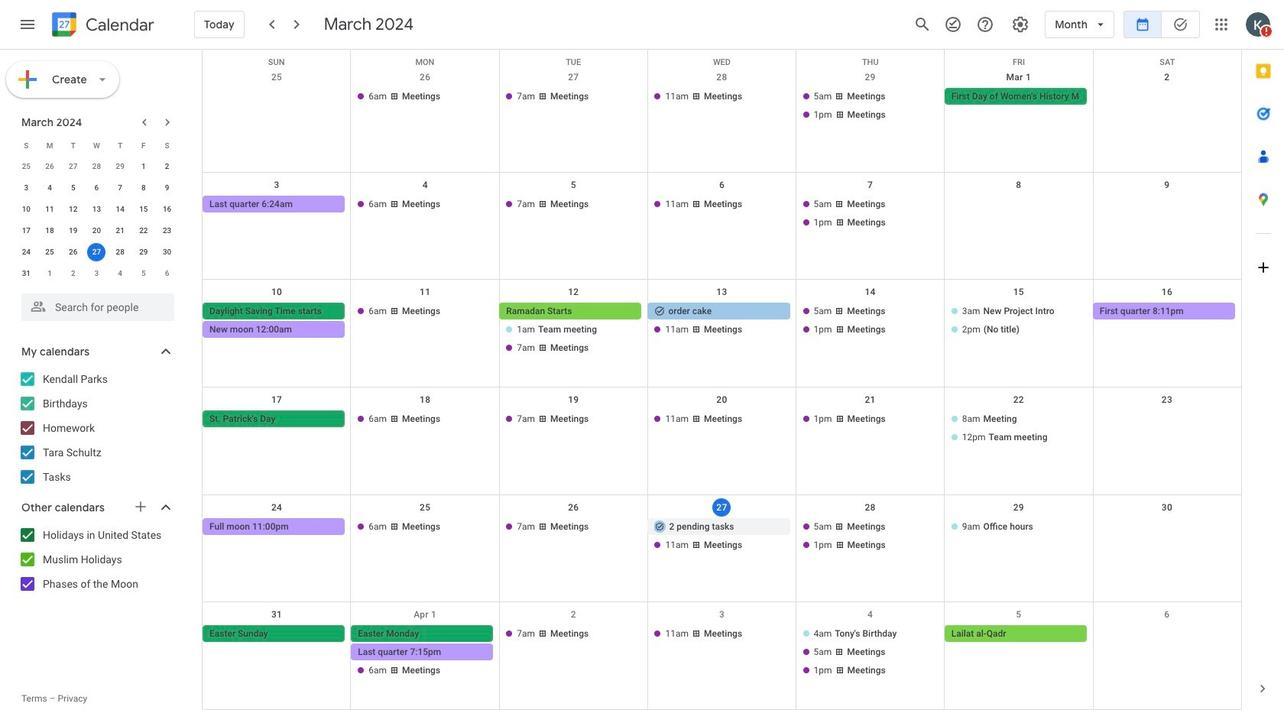 Task type: vqa. For each thing, say whether or not it's contained in the screenshot.
show events automatically created by gmail in my calendar
no



Task type: describe. For each thing, give the bounding box(es) containing it.
10 element
[[17, 200, 35, 219]]

30 element
[[158, 243, 176, 262]]

other calendars list
[[3, 523, 190, 597]]

12 element
[[64, 200, 82, 219]]

18 element
[[41, 222, 59, 240]]

february 26 element
[[41, 158, 59, 176]]

19 element
[[64, 222, 82, 240]]

7 element
[[111, 179, 129, 197]]

cell inside march 2024 grid
[[85, 242, 108, 263]]

settings menu image
[[1012, 15, 1030, 34]]

calendar element
[[49, 9, 154, 43]]

25 element
[[41, 243, 59, 262]]

my calendars list
[[3, 367, 190, 490]]

february 29 element
[[111, 158, 129, 176]]

17 element
[[17, 222, 35, 240]]

main drawer image
[[18, 15, 37, 34]]

heading inside calendar element
[[83, 16, 154, 34]]

27, today element
[[88, 243, 106, 262]]

31 element
[[17, 265, 35, 283]]

february 25 element
[[17, 158, 35, 176]]

april 5 element
[[135, 265, 153, 283]]

15 element
[[135, 200, 153, 219]]

24 element
[[17, 243, 35, 262]]

29 element
[[135, 243, 153, 262]]



Task type: locate. For each thing, give the bounding box(es) containing it.
16 element
[[158, 200, 176, 219]]

add other calendars image
[[133, 499, 148, 515]]

22 element
[[135, 222, 153, 240]]

cell
[[203, 88, 351, 125], [797, 88, 945, 125], [797, 196, 945, 232], [945, 196, 1094, 232], [85, 242, 108, 263], [203, 303, 351, 358], [500, 303, 648, 358], [648, 303, 797, 358], [797, 303, 945, 358], [945, 303, 1094, 358], [945, 411, 1094, 447], [648, 518, 797, 555], [797, 518, 945, 555], [351, 626, 500, 681], [797, 626, 945, 681]]

february 27 element
[[64, 158, 82, 176]]

14 element
[[111, 200, 129, 219]]

february 28 element
[[88, 158, 106, 176]]

28 element
[[111, 243, 129, 262]]

heading
[[83, 16, 154, 34]]

11 element
[[41, 200, 59, 219]]

None search field
[[0, 288, 190, 321]]

20 element
[[88, 222, 106, 240]]

1 element
[[135, 158, 153, 176]]

5 element
[[64, 179, 82, 197]]

4 element
[[41, 179, 59, 197]]

april 3 element
[[88, 265, 106, 283]]

13 element
[[88, 200, 106, 219]]

6 element
[[88, 179, 106, 197]]

april 2 element
[[64, 265, 82, 283]]

april 6 element
[[158, 265, 176, 283]]

9 element
[[158, 179, 176, 197]]

26 element
[[64, 243, 82, 262]]

tab list
[[1243, 50, 1285, 668]]

row group
[[15, 156, 179, 285]]

april 4 element
[[111, 265, 129, 283]]

Search for people text field
[[31, 294, 165, 321]]

23 element
[[158, 222, 176, 240]]

3 element
[[17, 179, 35, 197]]

march 2024 grid
[[15, 135, 179, 285]]

8 element
[[135, 179, 153, 197]]

april 1 element
[[41, 265, 59, 283]]

2 element
[[158, 158, 176, 176]]

row
[[203, 50, 1242, 67], [203, 65, 1242, 173], [15, 135, 179, 156], [15, 156, 179, 177], [203, 173, 1242, 280], [15, 177, 179, 199], [15, 199, 179, 220], [15, 220, 179, 242], [15, 242, 179, 263], [15, 263, 179, 285], [203, 280, 1242, 388], [203, 388, 1242, 495], [203, 495, 1242, 603], [203, 603, 1242, 711]]

grid
[[202, 50, 1242, 711]]

21 element
[[111, 222, 129, 240]]



